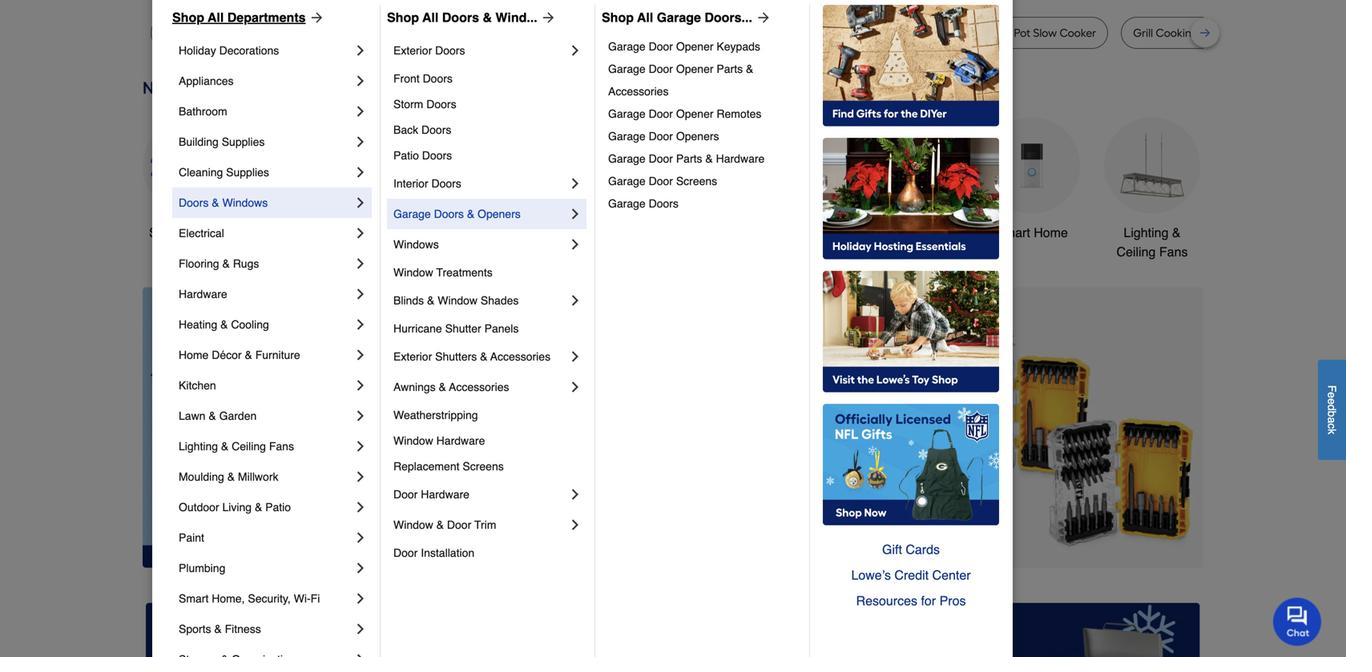Task type: describe. For each thing, give the bounding box(es) containing it.
cleaning supplies
[[179, 166, 269, 179]]

door down replacement
[[394, 488, 418, 501]]

sports & fitness link
[[179, 614, 353, 645]]

exterior shutters & accessories link
[[394, 342, 568, 372]]

chevron right image for awnings & accessories
[[568, 379, 584, 395]]

door for garage door screens
[[649, 175, 673, 188]]

lawn & garden link
[[179, 401, 353, 431]]

garage door opener parts & accessories
[[609, 63, 757, 98]]

exterior doors
[[394, 44, 465, 57]]

fi
[[311, 592, 320, 605]]

doors for garage doors & openers
[[434, 208, 464, 220]]

microwave
[[479, 26, 535, 40]]

door for garage door parts & hardware
[[649, 152, 673, 165]]

garage doors & openers
[[394, 208, 521, 220]]

1 cooker from the left
[[406, 26, 443, 40]]

hardware inside "window hardware" link
[[437, 435, 485, 447]]

1 vertical spatial lighting & ceiling fans link
[[179, 431, 353, 462]]

rugs
[[233, 257, 259, 270]]

moulding & millwork
[[179, 471, 279, 483]]

f
[[1326, 385, 1339, 392]]

2 cooker from the left
[[1060, 26, 1097, 40]]

pros
[[940, 594, 966, 609]]

hardware link
[[179, 279, 353, 309]]

center
[[933, 568, 971, 583]]

fitness
[[225, 623, 261, 636]]

weatherstripping
[[394, 409, 478, 422]]

shop for shop all departments
[[172, 10, 204, 25]]

shop all deals
[[149, 225, 233, 240]]

heating & cooling
[[179, 318, 269, 331]]

outdoor living & patio link
[[179, 492, 353, 523]]

storm doors
[[394, 98, 457, 111]]

holiday hosting essentials. image
[[823, 138, 1000, 260]]

shades
[[481, 294, 519, 307]]

grill
[[1134, 26, 1154, 40]]

weatherstripping link
[[394, 402, 584, 428]]

tools link
[[383, 117, 479, 242]]

lighting inside lighting & ceiling fans
[[1124, 225, 1169, 240]]

& inside outdoor tools & equipment
[[829, 225, 838, 240]]

doors for exterior doors
[[435, 44, 465, 57]]

accessories inside garage door opener parts & accessories
[[609, 85, 669, 98]]

triple
[[349, 26, 377, 40]]

chevron right image for door hardware
[[568, 487, 584, 503]]

front doors
[[394, 72, 453, 85]]

hardware inside the door hardware link
[[421, 488, 470, 501]]

shop all doors & wind...
[[387, 10, 538, 25]]

garage for garage door opener keypads
[[609, 40, 646, 53]]

arrow right image for shop all doors & wind...
[[538, 10, 557, 26]]

flooring & rugs
[[179, 257, 259, 270]]

scroll to item #5 image
[[891, 539, 930, 545]]

paint
[[179, 532, 204, 544]]

hurricane shutter panels link
[[394, 316, 584, 342]]

keypads
[[717, 40, 761, 53]]

chevron right image for holiday decorations
[[353, 42, 369, 59]]

garage for garage door opener remotes
[[609, 107, 646, 120]]

smart home link
[[985, 117, 1081, 242]]

for
[[922, 594, 937, 609]]

1 horizontal spatial patio
[[394, 149, 419, 162]]

window for &
[[394, 519, 434, 532]]

garage doors link
[[609, 192, 799, 215]]

arrow left image
[[441, 428, 457, 444]]

countertop
[[538, 26, 596, 40]]

replacement screens link
[[394, 454, 584, 479]]

home,
[[212, 592, 245, 605]]

window treatments link
[[394, 260, 584, 285]]

exterior for exterior shutters & accessories
[[394, 350, 432, 363]]

chevron right image for lawn & garden
[[353, 408, 369, 424]]

doors up exterior doors "link"
[[442, 10, 479, 25]]

window for hardware
[[394, 435, 434, 447]]

chevron right image for lighting & ceiling fans
[[353, 439, 369, 455]]

chevron right image for interior doors
[[568, 176, 584, 192]]

cleaning
[[179, 166, 223, 179]]

tools inside outdoor tools & equipment
[[796, 225, 826, 240]]

shop all departments
[[172, 10, 306, 25]]

window treatments
[[394, 266, 493, 279]]

doors up shop all deals
[[179, 196, 209, 209]]

wi-
[[294, 592, 311, 605]]

awnings & accessories
[[394, 381, 509, 394]]

awnings & accessories link
[[394, 372, 568, 402]]

cleaning supplies link
[[179, 157, 353, 188]]

outdoor tools & equipment
[[746, 225, 838, 259]]

1 horizontal spatial windows
[[394, 238, 439, 251]]

wind...
[[496, 10, 538, 25]]

1 vertical spatial openers
[[478, 208, 521, 220]]

patio doors
[[394, 149, 452, 162]]

gift cards link
[[823, 537, 1000, 563]]

front
[[394, 72, 420, 85]]

flooring
[[179, 257, 219, 270]]

door hardware
[[394, 488, 470, 501]]

up to 30 percent off select grills and accessories. image
[[866, 603, 1201, 657]]

chevron right image for home décor & furniture
[[353, 347, 369, 363]]

garage for garage door openers
[[609, 130, 646, 143]]

smart home, security, wi-fi link
[[179, 584, 353, 614]]

microwave countertop
[[479, 26, 596, 40]]

departments
[[227, 10, 306, 25]]

1 slow from the left
[[379, 26, 403, 40]]

door for garage door opener remotes
[[649, 107, 673, 120]]

front doors link
[[394, 66, 584, 91]]

chevron right image for kitchen
[[353, 378, 369, 394]]

trim
[[475, 519, 497, 532]]

1 vertical spatial parts
[[677, 152, 703, 165]]

décor
[[212, 349, 242, 362]]

building supplies link
[[179, 127, 353, 157]]

opener for remotes
[[677, 107, 714, 120]]

scroll to item #4 image
[[853, 539, 891, 545]]

resources
[[857, 594, 918, 609]]

shop these last-minute gifts. $99 or less. quantities are limited and won't last. image
[[143, 287, 402, 568]]

cards
[[906, 542, 940, 557]]

2 horizontal spatial arrow right image
[[1175, 428, 1191, 444]]

1 vertical spatial lighting
[[179, 440, 218, 453]]

chevron right image for paint
[[353, 530, 369, 546]]

find gifts for the diyer. image
[[823, 5, 1000, 127]]

2 slow from the left
[[1034, 26, 1058, 40]]

flooring & rugs link
[[179, 249, 353, 279]]

garage for garage door opener parts & accessories
[[609, 63, 646, 75]]

appliances link
[[179, 66, 353, 96]]

instant
[[891, 26, 926, 40]]

building supplies
[[179, 135, 265, 148]]

doors for storm doors
[[427, 98, 457, 111]]

chevron right image for flooring & rugs
[[353, 256, 369, 272]]

shutters
[[435, 350, 477, 363]]

lowe's
[[852, 568, 891, 583]]

shop for shop all garage doors...
[[602, 10, 634, 25]]

chevron right image for exterior doors
[[568, 42, 584, 59]]

patio inside "link"
[[266, 501, 291, 514]]

0 horizontal spatial lighting & ceiling fans
[[179, 440, 294, 453]]

holiday decorations link
[[179, 35, 353, 66]]

2 e from the top
[[1326, 399, 1339, 405]]

lowe's credit center link
[[823, 563, 1000, 588]]

garage for garage doors
[[609, 197, 646, 210]]

cooling
[[231, 318, 269, 331]]

garage door openers
[[609, 130, 720, 143]]

shutter
[[445, 322, 482, 335]]

doors & windows link
[[179, 188, 353, 218]]

door for garage door opener parts & accessories
[[649, 63, 673, 75]]

f e e d b a c k
[[1326, 385, 1339, 435]]

blinds & window shades
[[394, 294, 519, 307]]

chevron right image for hardware
[[353, 286, 369, 302]]

get up to 2 free select tools or batteries when you buy 1 with select purchases. image
[[146, 603, 480, 657]]

up to 50 percent off select tools and accessories. image
[[427, 287, 1204, 568]]

shop
[[149, 225, 179, 240]]

supplies for building supplies
[[222, 135, 265, 148]]

1 vertical spatial fans
[[269, 440, 294, 453]]

hurricane
[[394, 322, 442, 335]]

grate
[[1202, 26, 1231, 40]]



Task type: locate. For each thing, give the bounding box(es) containing it.
doors up garage doors & openers
[[432, 177, 462, 190]]

pot for crock pot cooking pot
[[773, 26, 789, 40]]

0 vertical spatial opener
[[677, 40, 714, 53]]

4 pot from the left
[[1014, 26, 1031, 40]]

blinds & window shades link
[[394, 285, 568, 316]]

interior doors link
[[394, 168, 568, 199]]

opener for keypads
[[677, 40, 714, 53]]

window up 'door installation'
[[394, 519, 434, 532]]

chevron right image for cleaning supplies
[[353, 164, 369, 180]]

ceiling
[[1117, 244, 1156, 259], [232, 440, 266, 453]]

heating & cooling link
[[179, 309, 353, 340]]

chevron right image for moulding & millwork
[[353, 469, 369, 485]]

installation
[[421, 547, 475, 560]]

cooker up exterior doors
[[406, 26, 443, 40]]

door installation link
[[394, 540, 584, 566]]

shop for shop all doors & wind...
[[387, 10, 419, 25]]

holiday
[[179, 44, 216, 57]]

decorations for holiday
[[219, 44, 279, 57]]

exterior for exterior doors
[[394, 44, 432, 57]]

arrow right image
[[306, 10, 325, 26], [538, 10, 557, 26], [1175, 428, 1191, 444]]

openers up windows link
[[478, 208, 521, 220]]

storm
[[394, 98, 424, 111]]

officially licensed n f l gifts. shop now. image
[[823, 404, 1000, 526]]

0 vertical spatial accessories
[[609, 85, 669, 98]]

garage door opener keypads link
[[609, 35, 799, 58]]

door up garage doors
[[649, 175, 673, 188]]

pot
[[773, 26, 789, 40], [837, 26, 854, 40], [928, 26, 945, 40], [1014, 26, 1031, 40]]

door hardware link
[[394, 479, 568, 510]]

hardware up replacement screens in the bottom of the page
[[437, 435, 485, 447]]

doors up the storm doors
[[423, 72, 453, 85]]

doors down front doors
[[427, 98, 457, 111]]

exterior down triple slow cooker
[[394, 44, 432, 57]]

remotes
[[717, 107, 762, 120]]

shop down 'recommended searches for you' heading
[[602, 10, 634, 25]]

chevron right image for doors & windows
[[353, 195, 369, 211]]

k
[[1326, 429, 1339, 435]]

window for treatments
[[394, 266, 434, 279]]

exterior inside "link"
[[394, 44, 432, 57]]

chevron right image
[[568, 42, 584, 59], [353, 103, 369, 119], [568, 176, 584, 192], [353, 195, 369, 211], [568, 206, 584, 222], [353, 225, 369, 241], [353, 256, 369, 272], [568, 293, 584, 309], [353, 317, 369, 333], [353, 347, 369, 363], [353, 378, 369, 394], [568, 379, 584, 395], [353, 439, 369, 455], [568, 487, 584, 503], [353, 499, 369, 516], [353, 530, 369, 546], [353, 591, 369, 607], [353, 652, 369, 657]]

0 horizontal spatial decorations
[[219, 44, 279, 57]]

1 tools from the left
[[416, 225, 446, 240]]

door down "shop all garage doors..."
[[649, 40, 673, 53]]

1 horizontal spatial crock
[[982, 26, 1012, 40]]

lighting & ceiling fans link
[[1105, 117, 1201, 262], [179, 431, 353, 462]]

1 opener from the top
[[677, 40, 714, 53]]

2 opener from the top
[[677, 63, 714, 75]]

patio up paint link
[[266, 501, 291, 514]]

hardware inside garage door parts & hardware link
[[716, 152, 765, 165]]

screens down "window hardware" link
[[463, 460, 504, 473]]

chevron right image for garage doors & openers
[[568, 206, 584, 222]]

decorations down christmas
[[517, 244, 586, 259]]

shop all garage doors...
[[602, 10, 753, 25]]

0 vertical spatial bathroom
[[179, 105, 227, 118]]

cooker
[[406, 26, 443, 40], [1060, 26, 1097, 40]]

shop inside shop all garage doors... link
[[602, 10, 634, 25]]

crock pot cooking pot
[[740, 26, 854, 40]]

doors down interior doors
[[434, 208, 464, 220]]

window up hurricane shutter panels
[[438, 294, 478, 307]]

supplies for cleaning supplies
[[226, 166, 269, 179]]

1 cooking from the left
[[792, 26, 835, 40]]

hurricane shutter panels
[[394, 322, 519, 335]]

outdoor down moulding
[[179, 501, 219, 514]]

0 horizontal spatial smart
[[179, 592, 209, 605]]

door up 'garage door screens'
[[649, 152, 673, 165]]

outdoor for outdoor tools & equipment
[[746, 225, 793, 240]]

doors...
[[705, 10, 753, 25]]

0 vertical spatial openers
[[677, 130, 720, 143]]

crock right instant pot
[[982, 26, 1012, 40]]

0 horizontal spatial lighting & ceiling fans link
[[179, 431, 353, 462]]

c
[[1326, 423, 1339, 429]]

1 horizontal spatial home
[[1034, 225, 1069, 240]]

chevron right image for window & door trim
[[568, 517, 584, 533]]

0 vertical spatial fans
[[1160, 244, 1189, 259]]

decorations for christmas
[[517, 244, 586, 259]]

opener inside garage door opener keypads link
[[677, 40, 714, 53]]

0 vertical spatial parts
[[717, 63, 743, 75]]

replacement
[[394, 460, 460, 473]]

1 vertical spatial bathroom
[[885, 225, 940, 240]]

chevron right image for electrical
[[353, 225, 369, 241]]

e up d
[[1326, 392, 1339, 399]]

chevron right image for bathroom
[[353, 103, 369, 119]]

doors inside "link"
[[435, 44, 465, 57]]

garage inside garage door opener parts & accessories
[[609, 63, 646, 75]]

smart for smart home, security, wi-fi
[[179, 592, 209, 605]]

storm doors link
[[394, 91, 584, 117]]

chevron right image for outdoor living & patio
[[353, 499, 369, 516]]

1 vertical spatial windows
[[394, 238, 439, 251]]

smart inside 'link'
[[179, 592, 209, 605]]

decorations down shop all departments "link"
[[219, 44, 279, 57]]

arrow right image inside 'shop all doors & wind...' link
[[538, 10, 557, 26]]

parts
[[717, 63, 743, 75], [677, 152, 703, 165]]

0 horizontal spatial crock
[[740, 26, 770, 40]]

doors & windows
[[179, 196, 268, 209]]

arrow right image
[[753, 10, 772, 26]]

0 vertical spatial ceiling
[[1117, 244, 1156, 259]]

0 vertical spatial home
[[1034, 225, 1069, 240]]

chevron right image for appliances
[[353, 73, 369, 89]]

2 crock from the left
[[982, 26, 1012, 40]]

accessories up garage door openers at the top of the page
[[609, 85, 669, 98]]

& inside "link"
[[255, 501, 262, 514]]

2 tools from the left
[[796, 225, 826, 240]]

doors down shop all doors & wind...
[[435, 44, 465, 57]]

garage door opener remotes
[[609, 107, 762, 120]]

chevron right image for building supplies
[[353, 134, 369, 150]]

windows up window treatments
[[394, 238, 439, 251]]

2 pot from the left
[[837, 26, 854, 40]]

door left trim
[[447, 519, 472, 532]]

1 horizontal spatial lighting & ceiling fans
[[1117, 225, 1189, 259]]

0 horizontal spatial patio
[[266, 501, 291, 514]]

garage doors
[[609, 197, 679, 210]]

0 vertical spatial decorations
[[219, 44, 279, 57]]

e
[[1326, 392, 1339, 399], [1326, 399, 1339, 405]]

& inside garage door opener parts & accessories
[[746, 63, 754, 75]]

openers up garage door parts & hardware link at the top of page
[[677, 130, 720, 143]]

decorations
[[219, 44, 279, 57], [517, 244, 586, 259]]

door down garage door opener keypads
[[649, 63, 673, 75]]

1 horizontal spatial lighting & ceiling fans link
[[1105, 117, 1201, 262]]

0 horizontal spatial fans
[[269, 440, 294, 453]]

e up b
[[1326, 399, 1339, 405]]

parts down keypads
[[717, 63, 743, 75]]

doors for garage doors
[[649, 197, 679, 210]]

1 horizontal spatial openers
[[677, 130, 720, 143]]

doors down the storm doors
[[422, 123, 452, 136]]

all for departments
[[208, 10, 224, 25]]

0 vertical spatial lighting & ceiling fans
[[1117, 225, 1189, 259]]

gift cards
[[883, 542, 940, 557]]

1 horizontal spatial smart
[[997, 225, 1031, 240]]

arrow right image inside shop all departments "link"
[[306, 10, 325, 26]]

1 vertical spatial opener
[[677, 63, 714, 75]]

up to 35 percent off select small appliances. image
[[506, 603, 841, 657]]

1 vertical spatial exterior
[[394, 350, 432, 363]]

pot for instant pot
[[928, 26, 945, 40]]

1 e from the top
[[1326, 392, 1339, 399]]

all up exterior doors
[[423, 10, 439, 25]]

2 shop from the left
[[387, 10, 419, 25]]

garage for garage doors & openers
[[394, 208, 431, 220]]

garage for garage door screens
[[609, 175, 646, 188]]

outdoor up equipment
[[746, 225, 793, 240]]

supplies up doors & windows link
[[226, 166, 269, 179]]

0 horizontal spatial bathroom
[[179, 105, 227, 118]]

door inside garage door opener parts & accessories
[[649, 63, 673, 75]]

3 opener from the top
[[677, 107, 714, 120]]

window hardware
[[394, 435, 485, 447]]

tools up equipment
[[796, 225, 826, 240]]

resources for pros
[[857, 594, 966, 609]]

0 horizontal spatial windows
[[222, 196, 268, 209]]

accessories inside exterior shutters & accessories link
[[491, 350, 551, 363]]

shop inside 'shop all doors & wind...' link
[[387, 10, 419, 25]]

opener down shop all garage doors... link
[[677, 40, 714, 53]]

1 horizontal spatial tools
[[796, 225, 826, 240]]

1 vertical spatial smart
[[179, 592, 209, 605]]

outdoor inside "link"
[[179, 501, 219, 514]]

smart
[[997, 225, 1031, 240], [179, 592, 209, 605]]

doors down 'garage door screens'
[[649, 197, 679, 210]]

0 horizontal spatial screens
[[463, 460, 504, 473]]

appliances
[[179, 75, 234, 87]]

1 vertical spatial patio
[[266, 501, 291, 514]]

pot for crock pot slow cooker
[[1014, 26, 1031, 40]]

smart for smart home
[[997, 225, 1031, 240]]

0 vertical spatial screens
[[677, 175, 718, 188]]

1 horizontal spatial screens
[[677, 175, 718, 188]]

0 horizontal spatial ceiling
[[232, 440, 266, 453]]

garage door opener remotes link
[[609, 103, 799, 125]]

doors down back doors
[[422, 149, 452, 162]]

patio down back
[[394, 149, 419, 162]]

opener for parts
[[677, 63, 714, 75]]

living
[[222, 501, 252, 514]]

garage door screens
[[609, 175, 718, 188]]

all down 'recommended searches for you' heading
[[637, 10, 654, 25]]

screens up the garage doors link
[[677, 175, 718, 188]]

grill cooking grate & warming rack
[[1134, 26, 1320, 40]]

doors
[[442, 10, 479, 25], [435, 44, 465, 57], [423, 72, 453, 85], [427, 98, 457, 111], [422, 123, 452, 136], [422, 149, 452, 162], [432, 177, 462, 190], [179, 196, 209, 209], [649, 197, 679, 210], [434, 208, 464, 220]]

1 horizontal spatial parts
[[717, 63, 743, 75]]

1 vertical spatial screens
[[463, 460, 504, 473]]

outdoor tools & equipment link
[[744, 117, 840, 262]]

windows
[[222, 196, 268, 209], [394, 238, 439, 251]]

crock for crock pot cooking pot
[[740, 26, 770, 40]]

hardware inside hardware link
[[179, 288, 227, 301]]

millwork
[[238, 471, 279, 483]]

christmas decorations
[[517, 225, 586, 259]]

back doors link
[[394, 117, 584, 143]]

1 vertical spatial ceiling
[[232, 440, 266, 453]]

windows up electrical link
[[222, 196, 268, 209]]

hardware down replacement screens in the bottom of the page
[[421, 488, 470, 501]]

0 horizontal spatial bathroom link
[[179, 96, 353, 127]]

all
[[208, 10, 224, 25], [423, 10, 439, 25], [637, 10, 654, 25], [182, 225, 196, 240]]

interior doors
[[394, 177, 462, 190]]

2 cooking from the left
[[1156, 26, 1199, 40]]

doors for back doors
[[422, 123, 452, 136]]

1 vertical spatial accessories
[[491, 350, 551, 363]]

opener up garage door openers link
[[677, 107, 714, 120]]

door for garage door opener keypads
[[649, 40, 673, 53]]

0 vertical spatial outdoor
[[746, 225, 793, 240]]

hardware down garage door openers link
[[716, 152, 765, 165]]

0 horizontal spatial tools
[[416, 225, 446, 240]]

crock down arrow right icon
[[740, 26, 770, 40]]

0 vertical spatial supplies
[[222, 135, 265, 148]]

scroll to item #2 image
[[772, 539, 811, 545]]

chevron right image for windows
[[568, 237, 584, 253]]

doors for front doors
[[423, 72, 453, 85]]

plumbing link
[[179, 553, 353, 584]]

christmas
[[523, 225, 580, 240]]

patio doors link
[[394, 143, 584, 168]]

accessories down panels
[[491, 350, 551, 363]]

garage doors & openers link
[[394, 199, 568, 229]]

0 vertical spatial exterior
[[394, 44, 432, 57]]

door for garage door openers
[[649, 130, 673, 143]]

1 horizontal spatial slow
[[1034, 26, 1058, 40]]

door
[[649, 40, 673, 53], [649, 63, 673, 75], [649, 107, 673, 120], [649, 130, 673, 143], [649, 152, 673, 165], [649, 175, 673, 188], [394, 488, 418, 501], [447, 519, 472, 532], [394, 547, 418, 560]]

0 vertical spatial lighting
[[1124, 225, 1169, 240]]

0 vertical spatial windows
[[222, 196, 268, 209]]

chevron right image for plumbing
[[353, 560, 369, 576]]

tools down garage doors & openers
[[416, 225, 446, 240]]

1 horizontal spatial ceiling
[[1117, 244, 1156, 259]]

parts inside garage door opener parts & accessories
[[717, 63, 743, 75]]

outdoor inside outdoor tools & equipment
[[746, 225, 793, 240]]

accessories inside the awnings & accessories link
[[449, 381, 509, 394]]

window up blinds
[[394, 266, 434, 279]]

chevron right image for smart home, security, wi-fi
[[353, 591, 369, 607]]

1 exterior from the top
[[394, 44, 432, 57]]

2 exterior from the top
[[394, 350, 432, 363]]

doors for patio doors
[[422, 149, 452, 162]]

chevron right image for blinds & window shades
[[568, 293, 584, 309]]

accessories up weatherstripping link
[[449, 381, 509, 394]]

security,
[[248, 592, 291, 605]]

opener inside garage door opener remotes link
[[677, 107, 714, 120]]

0 vertical spatial lighting & ceiling fans link
[[1105, 117, 1201, 262]]

0 vertical spatial patio
[[394, 149, 419, 162]]

1 vertical spatial supplies
[[226, 166, 269, 179]]

3 shop from the left
[[602, 10, 634, 25]]

exterior down hurricane
[[394, 350, 432, 363]]

1 vertical spatial home
[[179, 349, 209, 362]]

all for doors
[[423, 10, 439, 25]]

fans
[[1160, 244, 1189, 259], [269, 440, 294, 453]]

exterior
[[394, 44, 432, 57], [394, 350, 432, 363]]

0 horizontal spatial arrow right image
[[306, 10, 325, 26]]

0 vertical spatial smart
[[997, 225, 1031, 240]]

1 horizontal spatial cooker
[[1060, 26, 1097, 40]]

2 vertical spatial accessories
[[449, 381, 509, 394]]

door left installation
[[394, 547, 418, 560]]

all right "shop"
[[182, 225, 196, 240]]

doors for interior doors
[[432, 177, 462, 190]]

0 horizontal spatial outdoor
[[179, 501, 219, 514]]

outdoor for outdoor living & patio
[[179, 501, 219, 514]]

back doors
[[394, 123, 452, 136]]

1 vertical spatial lighting & ceiling fans
[[179, 440, 294, 453]]

chevron right image for sports & fitness
[[353, 621, 369, 637]]

new deals every day during 25 days of deals image
[[143, 75, 1204, 101]]

instant pot
[[891, 26, 945, 40]]

all inside "link"
[[208, 10, 224, 25]]

sports & fitness
[[179, 623, 261, 636]]

garage door parts & hardware link
[[609, 148, 799, 170]]

0 horizontal spatial shop
[[172, 10, 204, 25]]

door installation
[[394, 547, 475, 560]]

tools
[[416, 225, 446, 240], [796, 225, 826, 240]]

cooker left grill
[[1060, 26, 1097, 40]]

heating
[[179, 318, 217, 331]]

crock for crock pot slow cooker
[[982, 26, 1012, 40]]

1 horizontal spatial shop
[[387, 10, 419, 25]]

smart home
[[997, 225, 1069, 240]]

all up holiday decorations
[[208, 10, 224, 25]]

1 horizontal spatial outdoor
[[746, 225, 793, 240]]

chevron right image for exterior shutters & accessories
[[568, 349, 584, 365]]

chevron right image
[[353, 42, 369, 59], [353, 73, 369, 89], [353, 134, 369, 150], [353, 164, 369, 180], [568, 237, 584, 253], [353, 286, 369, 302], [568, 349, 584, 365], [353, 408, 369, 424], [353, 469, 369, 485], [568, 517, 584, 533], [353, 560, 369, 576], [353, 621, 369, 637]]

shop all doors & wind... link
[[387, 8, 557, 27]]

recommended searches for you heading
[[143, 0, 1204, 4]]

all for garage
[[637, 10, 654, 25]]

garage for garage door parts & hardware
[[609, 152, 646, 165]]

0 horizontal spatial openers
[[478, 208, 521, 220]]

1 horizontal spatial lighting
[[1124, 225, 1169, 240]]

1 vertical spatial decorations
[[517, 244, 586, 259]]

1 horizontal spatial arrow right image
[[538, 10, 557, 26]]

0 horizontal spatial slow
[[379, 26, 403, 40]]

f e e d b a c k button
[[1319, 360, 1347, 460]]

3 pot from the left
[[928, 26, 945, 40]]

door up garage door openers at the top of the page
[[649, 107, 673, 120]]

hardware down flooring
[[179, 288, 227, 301]]

windows link
[[394, 229, 568, 260]]

chat invite button image
[[1274, 597, 1323, 646]]

1 crock from the left
[[740, 26, 770, 40]]

door down garage door opener remotes
[[649, 130, 673, 143]]

0 horizontal spatial cooker
[[406, 26, 443, 40]]

tools inside tools link
[[416, 225, 446, 240]]

1 vertical spatial outdoor
[[179, 501, 219, 514]]

window up replacement
[[394, 435, 434, 447]]

resources for pros link
[[823, 588, 1000, 614]]

rack
[[1295, 26, 1320, 40]]

0 horizontal spatial parts
[[677, 152, 703, 165]]

0 horizontal spatial home
[[179, 349, 209, 362]]

accessories
[[609, 85, 669, 98], [491, 350, 551, 363], [449, 381, 509, 394]]

chevron right image for heating & cooling
[[353, 317, 369, 333]]

lawn
[[179, 410, 206, 423]]

kitchen
[[179, 379, 216, 392]]

lowe's credit center
[[852, 568, 971, 583]]

1 horizontal spatial fans
[[1160, 244, 1189, 259]]

0 horizontal spatial lighting
[[179, 440, 218, 453]]

1 pot from the left
[[773, 26, 789, 40]]

shop up triple slow cooker
[[387, 10, 419, 25]]

sports
[[179, 623, 211, 636]]

0 horizontal spatial cooking
[[792, 26, 835, 40]]

1 horizontal spatial decorations
[[517, 244, 586, 259]]

1 shop from the left
[[172, 10, 204, 25]]

parts down garage door openers link
[[677, 152, 703, 165]]

opener inside garage door opener parts & accessories
[[677, 63, 714, 75]]

supplies up cleaning supplies
[[222, 135, 265, 148]]

2 horizontal spatial shop
[[602, 10, 634, 25]]

shop inside shop all departments "link"
[[172, 10, 204, 25]]

a
[[1326, 417, 1339, 423]]

window hardware link
[[394, 428, 584, 454]]

2 vertical spatial opener
[[677, 107, 714, 120]]

visit the lowe's toy shop. image
[[823, 271, 1000, 393]]

ceiling inside lighting & ceiling fans
[[1117, 244, 1156, 259]]

moulding & millwork link
[[179, 462, 353, 492]]

1 horizontal spatial bathroom
[[885, 225, 940, 240]]

shop up holiday
[[172, 10, 204, 25]]

arrow right image for shop all departments
[[306, 10, 325, 26]]

opener down garage door opener keypads link in the top of the page
[[677, 63, 714, 75]]

1 horizontal spatial bathroom link
[[864, 117, 960, 242]]

all for deals
[[182, 225, 196, 240]]

1 horizontal spatial cooking
[[1156, 26, 1199, 40]]



Task type: vqa. For each thing, say whether or not it's contained in the screenshot.
the right Automotive
no



